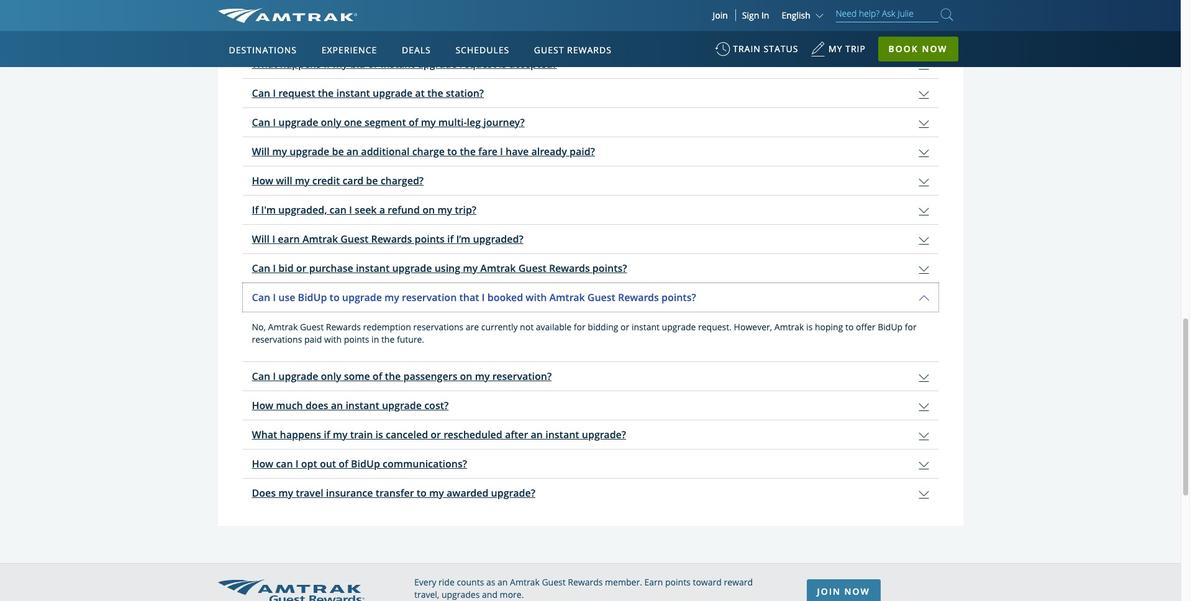 Task type: describe. For each thing, give the bounding box(es) containing it.
amtrak guest rewards image
[[218, 580, 364, 601]]

awarded
[[447, 486, 488, 500]]

offer inside no, amtrak guest rewards redemption reservations are currently not available for bidding or instant upgrade request. however, amtrak is hoping to offer bidup for reservations paid with points in the future.
[[856, 321, 876, 333]]

travel
[[296, 486, 323, 500]]

train status
[[733, 43, 798, 55]]

much
[[276, 399, 303, 412]]

if i'm upgraded, can i seek a refund on my trip? button
[[243, 196, 938, 224]]

segment
[[365, 115, 406, 129]]

does my travel insurance transfer to my awarded upgrade? button
[[243, 479, 938, 507]]

my down experience
[[333, 57, 348, 71]]

if
[[252, 203, 259, 217]]

how will my credit card be charged?
[[252, 174, 424, 188]]

upgrade down deals
[[417, 57, 457, 71]]

every ride counts as an amtrak guest rewards member. earn points toward reward travel, upgrades and more.
[[414, 576, 753, 601]]

or inside no, amtrak guest rewards redemption reservations are currently not available for bidding or instant upgrade request. however, amtrak is hoping to offer bidup for reservations paid with points in the future.
[[621, 321, 629, 333]]

rewards inside every ride counts as an amtrak guest rewards member. earn points toward reward travel, upgrades and more.
[[568, 576, 603, 588]]

if i'm upgraded, can i seek a refund on my trip?
[[252, 203, 476, 217]]

sign in
[[742, 9, 769, 21]]

out
[[320, 457, 336, 471]]

0 vertical spatial is
[[499, 57, 507, 71]]

offer inside when will i know if my offer or instant upgrade request was accepted? button
[[362, 28, 385, 42]]

booked
[[487, 291, 523, 304]]

destinations
[[229, 44, 297, 56]]

transfer
[[376, 486, 414, 500]]

request.
[[698, 321, 732, 333]]

application containing when will i know if my offer or instant upgrade request was accepted?
[[243, 0, 938, 507]]

my left "trip?"
[[437, 203, 452, 217]]

member.
[[605, 576, 642, 588]]

how will my credit card be charged? button
[[243, 166, 938, 195]]

can i use bidup to upgrade my reservation that i booked with amtrak guest rewards points? button
[[243, 283, 938, 312]]

use
[[278, 291, 295, 304]]

to inside button
[[447, 145, 457, 158]]

1 horizontal spatial reservations
[[413, 321, 463, 333]]

upgrade inside no, amtrak guest rewards redemption reservations are currently not available for bidding or instant upgrade request. however, amtrak is hoping to offer bidup for reservations paid with points in the future.
[[662, 321, 696, 333]]

have
[[506, 145, 529, 158]]

canceled
[[386, 428, 428, 442]]

or inside 'what happens if my bid or instant upgrade request is accepted?' button
[[368, 57, 378, 71]]

seek
[[355, 203, 377, 217]]

to inside no, amtrak guest rewards redemption reservations are currently not available for bidding or instant upgrade request. however, amtrak is hoping to offer bidup for reservations paid with points in the future.
[[845, 321, 854, 333]]

purchase
[[309, 261, 353, 275]]

experience
[[322, 44, 377, 56]]

how can i opt out of bidup communications?
[[252, 457, 467, 471]]

destinations button
[[224, 33, 302, 68]]

be inside button
[[366, 174, 378, 188]]

be inside button
[[332, 145, 344, 158]]

can for can i upgrade only some of the passengers on my reservation?
[[252, 370, 270, 383]]

book now button
[[878, 37, 958, 61]]

my left awarded
[[429, 486, 444, 500]]

an inside button
[[346, 145, 359, 158]]

and
[[482, 589, 498, 601]]

charged?
[[381, 174, 424, 188]]

upgrade left at
[[373, 86, 413, 100]]

no,
[[252, 321, 266, 333]]

an right does
[[331, 399, 343, 412]]

if up the out
[[324, 428, 330, 442]]

trip
[[845, 43, 866, 55]]

that
[[459, 291, 479, 304]]

2 vertical spatial is
[[376, 428, 383, 442]]

communications?
[[383, 457, 467, 471]]

can i upgrade only some of the passengers on my reservation? button
[[243, 362, 938, 391]]

not
[[520, 321, 534, 333]]

rewards up 'bidding'
[[618, 291, 659, 304]]

i'm
[[456, 232, 470, 246]]

an inside every ride counts as an amtrak guest rewards member. earn points toward reward travel, upgrades and more.
[[498, 576, 508, 588]]

will my upgrade be an additional charge to the fare i have already paid? button
[[243, 137, 938, 166]]

or inside the 'what happens if my train is canceled or rescheduled after an instant upgrade?' button
[[431, 428, 441, 442]]

1 vertical spatial accepted?
[[509, 57, 557, 71]]

only for some
[[321, 370, 341, 383]]

Please enter your search item search field
[[836, 6, 938, 22]]

no, amtrak guest rewards redemption reservations are currently not available for bidding or instant upgrade request. however, amtrak is hoping to offer bidup for reservations paid with points in the future. element
[[243, 321, 938, 346]]

if up experience
[[335, 28, 342, 42]]

instant up 'train'
[[346, 399, 379, 412]]

english
[[782, 9, 810, 21]]

can for can i use bidup to upgrade my reservation that i booked with amtrak guest rewards points?
[[252, 291, 270, 304]]

upgraded?
[[473, 232, 523, 246]]

my right does
[[278, 486, 293, 500]]

how for how much does an instant upgrade cost?
[[252, 399, 273, 412]]

1 horizontal spatial upgrade?
[[582, 428, 626, 442]]

regions map image
[[264, 104, 562, 278]]

how much does an instant upgrade cost?
[[252, 399, 449, 412]]

or inside can i bid or purchase instant upgrade using my amtrak guest rewards points? button
[[296, 261, 307, 275]]

amtrak inside the will i earn amtrak guest rewards points if i'm upgraded? button
[[302, 232, 338, 246]]

only for one
[[321, 115, 341, 129]]

bidup inside no, amtrak guest rewards redemption reservations are currently not available for bidding or instant upgrade request. however, amtrak is hoping to offer bidup for reservations paid with points in the future.
[[878, 321, 903, 333]]

join button
[[705, 9, 736, 21]]

passengers
[[403, 370, 457, 383]]

travel,
[[414, 589, 439, 601]]

the inside will my upgrade be an additional charge to the fare i have already paid? button
[[460, 145, 476, 158]]

instant down how much does an instant upgrade cost? button
[[545, 428, 579, 442]]

i inside button
[[500, 145, 503, 158]]

as
[[486, 576, 495, 588]]

my left multi- on the left top
[[421, 115, 436, 129]]

upgrade up much
[[278, 370, 318, 383]]

reservation
[[402, 291, 457, 304]]

in
[[372, 333, 379, 345]]

1 horizontal spatial points?
[[661, 291, 696, 304]]

currently
[[481, 321, 518, 333]]

an right the after
[[531, 428, 543, 442]]

request inside 'what happens if my bid or instant upgrade request is accepted?' button
[[460, 57, 496, 71]]

how for how will my credit card be charged?
[[252, 174, 273, 188]]

1 vertical spatial bid
[[278, 261, 294, 275]]

my right using
[[463, 261, 478, 275]]

trip?
[[455, 203, 476, 217]]

my left credit
[[295, 174, 310, 188]]

guest inside every ride counts as an amtrak guest rewards member. earn points toward reward travel, upgrades and more.
[[542, 576, 566, 588]]

can i upgrade only one segment of my multi-leg journey? button
[[243, 108, 938, 137]]

instant down will i earn amtrak guest rewards points if i'm upgraded?
[[356, 261, 390, 275]]

at
[[415, 86, 425, 100]]

multi-
[[438, 115, 467, 129]]

banner containing join
[[0, 0, 1181, 287]]

can for can i request the instant upgrade at the station?
[[252, 86, 270, 100]]

join now link
[[807, 579, 881, 601]]

can i upgrade only some of the passengers on my reservation?
[[252, 370, 552, 383]]

does
[[306, 399, 328, 412]]

points inside every ride counts as an amtrak guest rewards member. earn points toward reward travel, upgrades and more.
[[665, 576, 691, 588]]

the right at
[[427, 86, 443, 100]]

what for what happens if my bid or instant upgrade request is accepted?
[[252, 57, 277, 71]]

insurance
[[326, 486, 373, 500]]

upgrades
[[442, 589, 480, 601]]

points inside no, amtrak guest rewards redemption reservations are currently not available for bidding or instant upgrade request. however, amtrak is hoping to offer bidup for reservations paid with points in the future.
[[344, 333, 369, 345]]

fare
[[478, 145, 497, 158]]

amtrak inside every ride counts as an amtrak guest rewards member. earn points toward reward travel, upgrades and more.
[[510, 576, 540, 588]]

now
[[922, 43, 948, 55]]

guest inside no, amtrak guest rewards redemption reservations are currently not available for bidding or instant upgrade request. however, amtrak is hoping to offer bidup for reservations paid with points in the future.
[[300, 321, 324, 333]]

can inside if i'm upgraded, can i seek a refund on my trip? button
[[330, 203, 347, 217]]

the down experience popup button
[[318, 86, 334, 100]]

request inside when will i know if my offer or instant upgrade request was accepted? button
[[479, 28, 516, 42]]

upgrade inside button
[[290, 145, 329, 158]]

happens for what happens if my train is canceled or rescheduled after an instant upgrade?
[[280, 428, 321, 442]]

is inside no, amtrak guest rewards redemption reservations are currently not available for bidding or instant upgrade request. however, amtrak is hoping to offer bidup for reservations paid with points in the future.
[[806, 321, 813, 333]]

in
[[761, 9, 769, 21]]

train
[[733, 43, 761, 55]]

guest rewards
[[534, 44, 612, 56]]

train
[[350, 428, 373, 442]]

what happens if my bid or instant upgrade request is accepted?
[[252, 57, 557, 71]]

a
[[379, 203, 385, 217]]

will for when
[[282, 28, 299, 42]]

when will i know if my offer or instant upgrade request was accepted? button
[[243, 20, 938, 49]]

to down purchase
[[330, 291, 340, 304]]

will my upgrade be an additional charge to the fare i have already paid?
[[252, 145, 595, 158]]



Task type: vqa. For each thing, say whether or not it's contained in the screenshot.
Accessible water fountain element
no



Task type: locate. For each thing, give the bounding box(es) containing it.
0 horizontal spatial upgrade?
[[491, 486, 535, 500]]

only left some
[[321, 370, 341, 383]]

or left purchase
[[296, 261, 307, 275]]

to right transfer
[[417, 486, 427, 500]]

0 horizontal spatial join
[[713, 9, 728, 21]]

train status link
[[715, 37, 798, 68]]

or down experience
[[368, 57, 378, 71]]

points right earn
[[665, 576, 691, 588]]

2 vertical spatial of
[[339, 457, 348, 471]]

happens up "opt"
[[280, 428, 321, 442]]

of right some
[[373, 370, 382, 383]]

0 vertical spatial happens
[[280, 57, 321, 71]]

paid
[[304, 333, 322, 345]]

will inside button
[[252, 145, 270, 158]]

happens for what happens if my bid or instant upgrade request is accepted?
[[280, 57, 321, 71]]

with right paid
[[324, 333, 342, 345]]

2 only from the top
[[321, 370, 341, 383]]

guest inside popup button
[[534, 44, 564, 56]]

instant up one
[[336, 86, 370, 100]]

the
[[318, 86, 334, 100], [427, 86, 443, 100], [460, 145, 476, 158], [381, 333, 395, 345], [385, 370, 401, 383]]

reservations up future.
[[413, 321, 463, 333]]

amtrak inside can i use bidup to upgrade my reservation that i booked with amtrak guest rewards points? button
[[549, 291, 585, 304]]

instant down deals
[[381, 57, 415, 71]]

1 horizontal spatial with
[[526, 291, 547, 304]]

0 vertical spatial with
[[526, 291, 547, 304]]

1 what from the top
[[252, 57, 277, 71]]

sign
[[742, 9, 759, 21]]

card
[[343, 174, 363, 188]]

what
[[252, 57, 277, 71], [252, 428, 277, 442]]

0 horizontal spatial bidup
[[298, 291, 327, 304]]

banner
[[0, 0, 1181, 287]]

0 horizontal spatial bid
[[278, 261, 294, 275]]

will
[[282, 28, 299, 42], [276, 174, 292, 188]]

book
[[889, 43, 919, 55]]

status
[[764, 43, 798, 55]]

0 vertical spatial bidup
[[298, 291, 327, 304]]

can for can i upgrade only one segment of my multi-leg journey?
[[252, 115, 270, 129]]

does
[[252, 486, 276, 500]]

or right the canceled
[[431, 428, 441, 442]]

0 vertical spatial of
[[409, 115, 418, 129]]

my left 'train'
[[333, 428, 348, 442]]

ride
[[439, 576, 455, 588]]

0 horizontal spatial with
[[324, 333, 342, 345]]

1 horizontal spatial bidup
[[351, 457, 380, 471]]

the inside "can i upgrade only some of the passengers on my reservation?" button
[[385, 370, 401, 383]]

what happens if my bid or instant upgrade request is accepted? button
[[243, 50, 938, 78]]

1 for from the left
[[574, 321, 586, 333]]

be right card
[[366, 174, 378, 188]]

refund
[[388, 203, 420, 217]]

0 vertical spatial points
[[415, 232, 445, 246]]

rewards left the member.
[[568, 576, 603, 588]]

1 vertical spatial bidup
[[878, 321, 903, 333]]

sign in button
[[742, 9, 769, 21]]

0 horizontal spatial points?
[[592, 261, 627, 275]]

my trip button
[[811, 37, 866, 68]]

will inside button
[[252, 232, 270, 246]]

can inside can i use bidup to upgrade my reservation that i booked with amtrak guest rewards points? button
[[252, 291, 270, 304]]

1 vertical spatial upgrade?
[[491, 486, 535, 500]]

using
[[435, 261, 460, 275]]

2 vertical spatial request
[[278, 86, 315, 100]]

can inside can i bid or purchase instant upgrade using my amtrak guest rewards points? button
[[252, 261, 270, 275]]

1 vertical spatial with
[[324, 333, 342, 345]]

an right as
[[498, 576, 508, 588]]

experience button
[[317, 33, 382, 68]]

now
[[844, 586, 870, 597]]

2 happens from the top
[[280, 428, 321, 442]]

or up what happens if my bid or instant upgrade request is accepted?
[[388, 28, 398, 42]]

0 horizontal spatial is
[[376, 428, 383, 442]]

1 vertical spatial only
[[321, 370, 341, 383]]

with inside button
[[526, 291, 547, 304]]

what down destinations
[[252, 57, 277, 71]]

my
[[344, 28, 359, 42], [333, 57, 348, 71], [421, 115, 436, 129], [272, 145, 287, 158], [295, 174, 310, 188], [437, 203, 452, 217], [463, 261, 478, 275], [384, 291, 399, 304], [475, 370, 490, 383], [333, 428, 348, 442], [278, 486, 293, 500], [429, 486, 444, 500]]

request
[[479, 28, 516, 42], [460, 57, 496, 71], [278, 86, 315, 100]]

bidup right use at the left of page
[[298, 291, 327, 304]]

of right segment
[[409, 115, 418, 129]]

1 vertical spatial on
[[460, 370, 472, 383]]

request down schedules
[[460, 57, 496, 71]]

with up not
[[526, 291, 547, 304]]

what happens if my train is canceled or rescheduled after an instant upgrade?
[[252, 428, 626, 442]]

1 horizontal spatial can
[[330, 203, 347, 217]]

0 vertical spatial how
[[252, 174, 273, 188]]

the inside no, amtrak guest rewards redemption reservations are currently not available for bidding or instant upgrade request. however, amtrak is hoping to offer bidup for reservations paid with points in the future.
[[381, 333, 395, 345]]

rescheduled
[[444, 428, 502, 442]]

additional
[[361, 145, 410, 158]]

after
[[505, 428, 528, 442]]

can i bid or purchase instant upgrade using my amtrak guest rewards points?
[[252, 261, 627, 275]]

the left 'fare'
[[460, 145, 476, 158]]

1 only from the top
[[321, 115, 341, 129]]

on right "passengers" at bottom
[[460, 370, 472, 383]]

search icon image
[[941, 6, 953, 23]]

or
[[388, 28, 398, 42], [368, 57, 378, 71], [296, 261, 307, 275], [621, 321, 629, 333], [431, 428, 441, 442]]

book now
[[889, 43, 948, 55]]

upgrade left one
[[278, 115, 318, 129]]

0 vertical spatial join
[[713, 9, 728, 21]]

request down destinations popup button
[[278, 86, 315, 100]]

can
[[252, 86, 270, 100], [252, 115, 270, 129], [252, 261, 270, 275], [252, 291, 270, 304], [252, 370, 270, 383]]

how up does
[[252, 457, 273, 471]]

0 horizontal spatial on
[[422, 203, 435, 217]]

2 vertical spatial bidup
[[351, 457, 380, 471]]

1 can from the top
[[252, 86, 270, 100]]

amtrak up purchase
[[302, 232, 338, 246]]

2 vertical spatial how
[[252, 457, 273, 471]]

amtrak image
[[218, 8, 357, 23]]

amtrak right no, on the left
[[268, 321, 298, 333]]

upgrade up credit
[[290, 145, 329, 158]]

already
[[531, 145, 567, 158]]

rewards up can i request the instant upgrade at the station? button
[[567, 44, 612, 56]]

amtrak up more.
[[510, 576, 540, 588]]

bid up use at the left of page
[[278, 261, 294, 275]]

is right 'train'
[[376, 428, 383, 442]]

deals
[[402, 44, 431, 56]]

the down redemption
[[381, 333, 395, 345]]

join left sign
[[713, 9, 728, 21]]

will left earn
[[252, 232, 270, 246]]

what for what happens if my train is canceled or rescheduled after an instant upgrade?
[[252, 428, 277, 442]]

can i use bidup to upgrade my reservation that i booked with amtrak guest rewards points?
[[252, 291, 696, 304]]

1 horizontal spatial for
[[905, 321, 917, 333]]

amtrak
[[302, 232, 338, 246], [480, 261, 516, 275], [549, 291, 585, 304], [268, 321, 298, 333], [774, 321, 804, 333], [510, 576, 540, 588]]

to right hoping
[[845, 321, 854, 333]]

0 vertical spatial will
[[282, 28, 299, 42]]

reward
[[724, 576, 753, 588]]

happens down know
[[280, 57, 321, 71]]

instant right 'bidding'
[[632, 321, 660, 333]]

1 will from the top
[[252, 145, 270, 158]]

1 vertical spatial offer
[[856, 321, 876, 333]]

can inside "can i upgrade only some of the passengers on my reservation?" button
[[252, 370, 270, 383]]

upgrade down can i upgrade only some of the passengers on my reservation?
[[382, 399, 422, 412]]

know
[[307, 28, 333, 42]]

3 can from the top
[[252, 261, 270, 275]]

can inside can i request the instant upgrade at the station? button
[[252, 86, 270, 100]]

join for join
[[713, 9, 728, 21]]

instant inside no, amtrak guest rewards redemption reservations are currently not available for bidding or instant upgrade request. however, amtrak is hoping to offer bidup for reservations paid with points in the future.
[[632, 321, 660, 333]]

rewards
[[567, 44, 612, 56], [371, 232, 412, 246], [549, 261, 590, 275], [618, 291, 659, 304], [326, 321, 361, 333], [568, 576, 603, 588]]

on for passengers
[[460, 370, 472, 383]]

my up i'm
[[272, 145, 287, 158]]

0 vertical spatial what
[[252, 57, 277, 71]]

2 horizontal spatial of
[[409, 115, 418, 129]]

with inside no, amtrak guest rewards redemption reservations are currently not available for bidding or instant upgrade request. however, amtrak is hoping to offer bidup for reservations paid with points in the future.
[[324, 333, 342, 345]]

0 vertical spatial will
[[252, 145, 270, 158]]

bidup
[[298, 291, 327, 304], [878, 321, 903, 333], [351, 457, 380, 471]]

be up how will my credit card be charged?
[[332, 145, 344, 158]]

if down experience
[[324, 57, 330, 71]]

upgrade left request.
[[662, 321, 696, 333]]

how
[[252, 174, 273, 188], [252, 399, 273, 412], [252, 457, 273, 471]]

0 vertical spatial be
[[332, 145, 344, 158]]

4 can from the top
[[252, 291, 270, 304]]

1 vertical spatial points
[[344, 333, 369, 345]]

request inside can i request the instant upgrade at the station? button
[[278, 86, 315, 100]]

1 vertical spatial will
[[252, 232, 270, 246]]

how for how can i opt out of bidup communications?
[[252, 457, 273, 471]]

of for communications?
[[339, 457, 348, 471]]

0 horizontal spatial reservations
[[252, 333, 302, 345]]

3 how from the top
[[252, 457, 273, 471]]

rewards left redemption
[[326, 321, 361, 333]]

0 horizontal spatial points
[[344, 333, 369, 345]]

5 can from the top
[[252, 370, 270, 383]]

is
[[499, 57, 507, 71], [806, 321, 813, 333], [376, 428, 383, 442]]

1 vertical spatial happens
[[280, 428, 321, 442]]

1 horizontal spatial offer
[[856, 321, 876, 333]]

points?
[[592, 261, 627, 275], [661, 291, 696, 304]]

accepted? down was
[[509, 57, 557, 71]]

0 horizontal spatial can
[[276, 457, 293, 471]]

for
[[574, 321, 586, 333], [905, 321, 917, 333]]

with
[[526, 291, 547, 304], [324, 333, 342, 345]]

1 vertical spatial what
[[252, 428, 277, 442]]

can inside can i upgrade only one segment of my multi-leg journey? button
[[252, 115, 270, 129]]

counts
[[457, 576, 484, 588]]

0 vertical spatial upgrade?
[[582, 428, 626, 442]]

opt
[[301, 457, 317, 471]]

english button
[[782, 9, 826, 21]]

upgrade up reservation
[[392, 261, 432, 275]]

upgrade? down how much does an instant upgrade cost? button
[[582, 428, 626, 442]]

on right refund
[[422, 203, 435, 217]]

journey?
[[483, 115, 525, 129]]

2 how from the top
[[252, 399, 273, 412]]

charge
[[412, 145, 445, 158]]

reservation?
[[492, 370, 552, 383]]

offer up experience
[[362, 28, 385, 42]]

0 vertical spatial can
[[330, 203, 347, 217]]

no, amtrak guest rewards redemption reservations are currently not available for bidding or instant upgrade request. however, amtrak is hoping to offer bidup for reservations paid with points in the future.
[[252, 321, 917, 345]]

0 vertical spatial reservations
[[413, 321, 463, 333]]

was
[[519, 28, 537, 42]]

only
[[321, 115, 341, 129], [321, 370, 341, 383]]

offer right hoping
[[856, 321, 876, 333]]

2 will from the top
[[252, 232, 270, 246]]

points up can i bid or purchase instant upgrade using my amtrak guest rewards points?
[[415, 232, 445, 246]]

1 how from the top
[[252, 174, 273, 188]]

upgrade up schedules
[[437, 28, 477, 42]]

points left in
[[344, 333, 369, 345]]

0 horizontal spatial offer
[[362, 28, 385, 42]]

redemption
[[363, 321, 411, 333]]

1 vertical spatial request
[[460, 57, 496, 71]]

will for will my upgrade be an additional charge to the fare i have already paid?
[[252, 145, 270, 158]]

1 horizontal spatial points
[[415, 232, 445, 246]]

my trip
[[829, 43, 866, 55]]

on for refund
[[422, 203, 435, 217]]

upgrade up redemption
[[342, 291, 382, 304]]

instant up deals
[[401, 28, 434, 42]]

join left now
[[817, 586, 841, 597]]

2 can from the top
[[252, 115, 270, 129]]

2 what from the top
[[252, 428, 277, 442]]

1 vertical spatial reservations
[[252, 333, 302, 345]]

1 vertical spatial of
[[373, 370, 382, 383]]

0 vertical spatial accepted?
[[540, 28, 588, 42]]

amtrak down upgraded?
[[480, 261, 516, 275]]

request up schedules
[[479, 28, 516, 42]]

will i earn amtrak guest rewards points if i'm upgraded? button
[[243, 225, 938, 253]]

upgrade? right awarded
[[491, 486, 535, 500]]

will for how
[[276, 174, 292, 188]]

or inside when will i know if my offer or instant upgrade request was accepted? button
[[388, 28, 398, 42]]

of right the out
[[339, 457, 348, 471]]

can i bid or purchase instant upgrade using my amtrak guest rewards points? button
[[243, 254, 938, 283]]

0 vertical spatial bid
[[350, 57, 365, 71]]

leg
[[467, 115, 481, 129]]

upgrade?
[[582, 428, 626, 442], [491, 486, 535, 500]]

can i request the instant upgrade at the station? button
[[243, 79, 938, 107]]

rewards down a
[[371, 232, 412, 246]]

rewards up can i use bidup to upgrade my reservation that i booked with amtrak guest rewards points? button
[[549, 261, 590, 275]]

to right the charge
[[447, 145, 457, 158]]

0 vertical spatial offer
[[362, 28, 385, 42]]

1 horizontal spatial of
[[373, 370, 382, 383]]

accepted? up guest rewards
[[540, 28, 588, 42]]

will for will i earn amtrak guest rewards points if i'm upgraded?
[[252, 232, 270, 246]]

amtrak up "available"
[[549, 291, 585, 304]]

1 horizontal spatial be
[[366, 174, 378, 188]]

bidup right hoping
[[878, 321, 903, 333]]

of for passengers
[[373, 370, 382, 383]]

2 horizontal spatial points
[[665, 576, 691, 588]]

guest
[[534, 44, 564, 56], [341, 232, 369, 246], [518, 261, 546, 275], [587, 291, 615, 304], [300, 321, 324, 333], [542, 576, 566, 588]]

one
[[344, 115, 362, 129]]

0 horizontal spatial be
[[332, 145, 344, 158]]

my up experience
[[344, 28, 359, 42]]

if
[[335, 28, 342, 42], [324, 57, 330, 71], [447, 232, 454, 246], [324, 428, 330, 442]]

1 horizontal spatial join
[[817, 586, 841, 597]]

rewards inside popup button
[[567, 44, 612, 56]]

2 for from the left
[[905, 321, 917, 333]]

can for can i bid or purchase instant upgrade using my amtrak guest rewards points?
[[252, 261, 270, 275]]

1 horizontal spatial bid
[[350, 57, 365, 71]]

more.
[[500, 589, 524, 601]]

0 vertical spatial request
[[479, 28, 516, 42]]

is down schedules
[[499, 57, 507, 71]]

application
[[243, 0, 938, 507], [264, 104, 562, 278]]

rewards inside no, amtrak guest rewards redemption reservations are currently not available for bidding or instant upgrade request. however, amtrak is hoping to offer bidup for reservations paid with points in the future.
[[326, 321, 361, 333]]

points inside button
[[415, 232, 445, 246]]

accepted?
[[540, 28, 588, 42], [509, 57, 557, 71]]

join now
[[817, 586, 870, 597]]

1 vertical spatial be
[[366, 174, 378, 188]]

how up i'm
[[252, 174, 273, 188]]

my up redemption
[[384, 291, 399, 304]]

0 horizontal spatial for
[[574, 321, 586, 333]]

0 vertical spatial on
[[422, 203, 435, 217]]

join for join now
[[817, 586, 841, 597]]

however,
[[734, 321, 772, 333]]

2 vertical spatial points
[[665, 576, 691, 588]]

or right 'bidding'
[[621, 321, 629, 333]]

guest rewards button
[[529, 33, 617, 68]]

my left reservation?
[[475, 370, 490, 383]]

is left hoping
[[806, 321, 813, 333]]

0 vertical spatial points?
[[592, 261, 627, 275]]

1 vertical spatial is
[[806, 321, 813, 333]]

1 vertical spatial can
[[276, 457, 293, 471]]

2 horizontal spatial bidup
[[878, 321, 903, 333]]

will down amtrak image
[[282, 28, 299, 42]]

1 vertical spatial join
[[817, 586, 841, 597]]

1 vertical spatial how
[[252, 399, 273, 412]]

hoping
[[815, 321, 843, 333]]

what happens if my train is canceled or rescheduled after an instant upgrade? button
[[243, 420, 938, 449]]

1 horizontal spatial on
[[460, 370, 472, 383]]

the right some
[[385, 370, 401, 383]]

reservations
[[413, 321, 463, 333], [252, 333, 302, 345]]

0 vertical spatial only
[[321, 115, 341, 129]]

my inside button
[[272, 145, 287, 158]]

1 vertical spatial will
[[276, 174, 292, 188]]

1 happens from the top
[[280, 57, 321, 71]]

2 horizontal spatial is
[[806, 321, 813, 333]]

credit
[[312, 174, 340, 188]]

1 vertical spatial points?
[[661, 291, 696, 304]]

0 horizontal spatial of
[[339, 457, 348, 471]]

if left i'm
[[447, 232, 454, 246]]

my
[[829, 43, 843, 55]]

can i request the instant upgrade at the station?
[[252, 86, 484, 100]]

can inside how can i opt out of bidup communications? button
[[276, 457, 293, 471]]

deals button
[[397, 33, 436, 68]]

available
[[536, 321, 572, 333]]

1 horizontal spatial is
[[499, 57, 507, 71]]

can left "opt"
[[276, 457, 293, 471]]

amtrak right however,
[[774, 321, 804, 333]]

on
[[422, 203, 435, 217], [460, 370, 472, 383]]

what down much
[[252, 428, 277, 442]]

amtrak inside can i bid or purchase instant upgrade using my amtrak guest rewards points? button
[[480, 261, 516, 275]]

an down one
[[346, 145, 359, 158]]

upgraded,
[[278, 203, 327, 217]]



